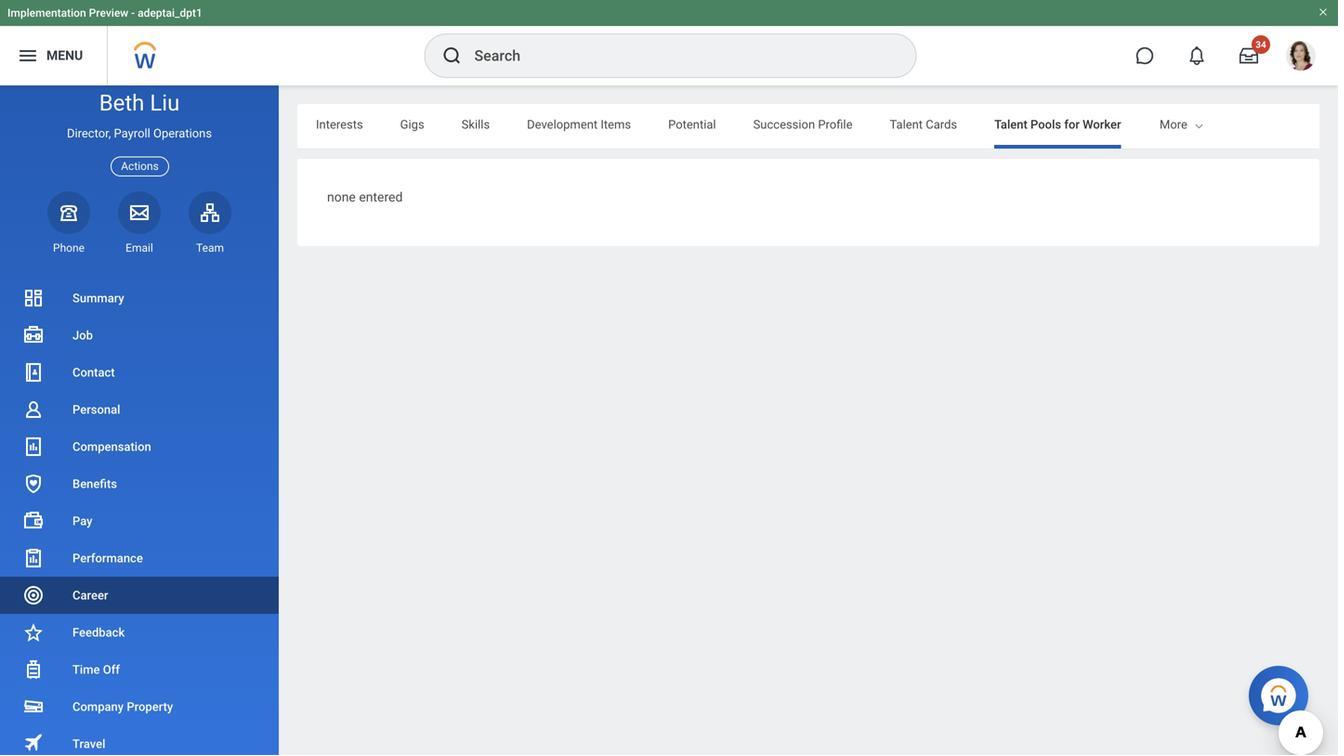 Task type: locate. For each thing, give the bounding box(es) containing it.
career
[[73, 589, 108, 603]]

job image
[[22, 324, 45, 347]]

time
[[73, 663, 100, 677]]

talent
[[890, 118, 923, 132], [995, 118, 1028, 132]]

0 horizontal spatial talent
[[890, 118, 923, 132]]

benefits link
[[0, 466, 279, 503]]

tab list
[[297, 104, 1320, 149]]

company property image
[[22, 696, 45, 719]]

justify image
[[17, 45, 39, 67]]

travel link
[[0, 726, 279, 756]]

feedback image
[[22, 622, 45, 644]]

close environment banner image
[[1318, 7, 1329, 18]]

company
[[73, 700, 124, 714]]

list containing summary
[[0, 280, 279, 756]]

performance
[[73, 552, 143, 566]]

phone beth liu element
[[47, 241, 90, 256]]

payroll
[[114, 127, 150, 141]]

benefits
[[73, 477, 117, 491]]

menu
[[46, 48, 83, 63]]

34 button
[[1229, 35, 1271, 76]]

list
[[0, 280, 279, 756]]

feedback link
[[0, 614, 279, 652]]

phone button
[[47, 191, 90, 256]]

development items
[[527, 118, 631, 132]]

email
[[126, 242, 153, 255]]

items
[[601, 118, 631, 132]]

-
[[131, 7, 135, 20]]

more
[[1160, 118, 1188, 132]]

actions
[[121, 160, 159, 173]]

beth liu
[[99, 90, 180, 116]]

development
[[527, 118, 598, 132]]

1 horizontal spatial talent
[[995, 118, 1028, 132]]

talent cards
[[890, 118, 958, 132]]

benefits image
[[22, 473, 45, 495]]

talent left pools
[[995, 118, 1028, 132]]

for
[[1065, 118, 1080, 132]]

1 talent from the left
[[890, 118, 923, 132]]

succession
[[753, 118, 815, 132]]

profile logan mcneil image
[[1286, 41, 1316, 74]]

pay
[[73, 514, 92, 528]]

talent for talent pools for worker
[[995, 118, 1028, 132]]

pools
[[1031, 118, 1062, 132]]

performance link
[[0, 540, 279, 577]]

summary link
[[0, 280, 279, 317]]

summary
[[73, 291, 124, 305]]

34
[[1256, 39, 1267, 50]]

interests
[[316, 118, 363, 132]]

property
[[127, 700, 173, 714]]

inbox large image
[[1240, 46, 1259, 65]]

contact image
[[22, 362, 45, 384]]

team beth liu element
[[189, 241, 231, 256]]

talent left "cards"
[[890, 118, 923, 132]]

job
[[73, 329, 93, 343]]

contact
[[73, 366, 115, 380]]

2 talent from the left
[[995, 118, 1028, 132]]

team
[[196, 242, 224, 255]]

none entered
[[327, 190, 403, 205]]

director, payroll operations
[[67, 127, 212, 141]]

mail image
[[128, 201, 151, 224]]

skills
[[462, 118, 490, 132]]

travel image
[[22, 732, 45, 754]]

off
[[103, 663, 120, 677]]

operations
[[153, 127, 212, 141]]

Search Workday  search field
[[475, 35, 878, 76]]

gigs
[[400, 118, 424, 132]]

email button
[[118, 191, 161, 256]]



Task type: describe. For each thing, give the bounding box(es) containing it.
contact link
[[0, 354, 279, 391]]

compensation image
[[22, 436, 45, 458]]

view team image
[[199, 201, 221, 224]]

worker
[[1083, 118, 1122, 132]]

time off image
[[22, 659, 45, 681]]

email beth liu element
[[118, 241, 161, 256]]

menu button
[[0, 26, 107, 86]]

company property link
[[0, 689, 279, 726]]

career link
[[0, 577, 279, 614]]

tab list containing interests
[[297, 104, 1320, 149]]

summary image
[[22, 287, 45, 310]]

compensation
[[73, 440, 151, 454]]

talent pools for worker
[[995, 118, 1122, 132]]

adeptai_dpt1
[[138, 7, 202, 20]]

none
[[327, 190, 356, 205]]

beth
[[99, 90, 144, 116]]

actions button
[[111, 157, 169, 176]]

potential
[[668, 118, 716, 132]]

implementation
[[7, 7, 86, 20]]

phone image
[[56, 201, 82, 224]]

learning
[[1159, 118, 1205, 132]]

performance image
[[22, 547, 45, 570]]

company property
[[73, 700, 173, 714]]

preview
[[89, 7, 128, 20]]

pay image
[[22, 510, 45, 533]]

feedback
[[73, 626, 125, 640]]

personal image
[[22, 399, 45, 421]]

phone
[[53, 242, 85, 255]]

succession profile
[[753, 118, 853, 132]]

team link
[[189, 191, 231, 256]]

entered
[[359, 190, 403, 205]]

profile
[[818, 118, 853, 132]]

personal
[[73, 403, 120, 417]]

compensation link
[[0, 429, 279, 466]]

cards
[[926, 118, 958, 132]]

liu
[[150, 90, 180, 116]]

search image
[[441, 45, 463, 67]]

travel
[[73, 738, 105, 752]]

personal link
[[0, 391, 279, 429]]

talent for talent cards
[[890, 118, 923, 132]]

job link
[[0, 317, 279, 354]]

director,
[[67, 127, 111, 141]]

navigation pane region
[[0, 86, 279, 756]]

implementation preview -   adeptai_dpt1
[[7, 7, 202, 20]]

time off
[[73, 663, 120, 677]]

time off link
[[0, 652, 279, 689]]

pay link
[[0, 503, 279, 540]]

menu banner
[[0, 0, 1339, 86]]

notifications large image
[[1188, 46, 1207, 65]]

career image
[[22, 585, 45, 607]]



Task type: vqa. For each thing, say whether or not it's contained in the screenshot.
compensation image
yes



